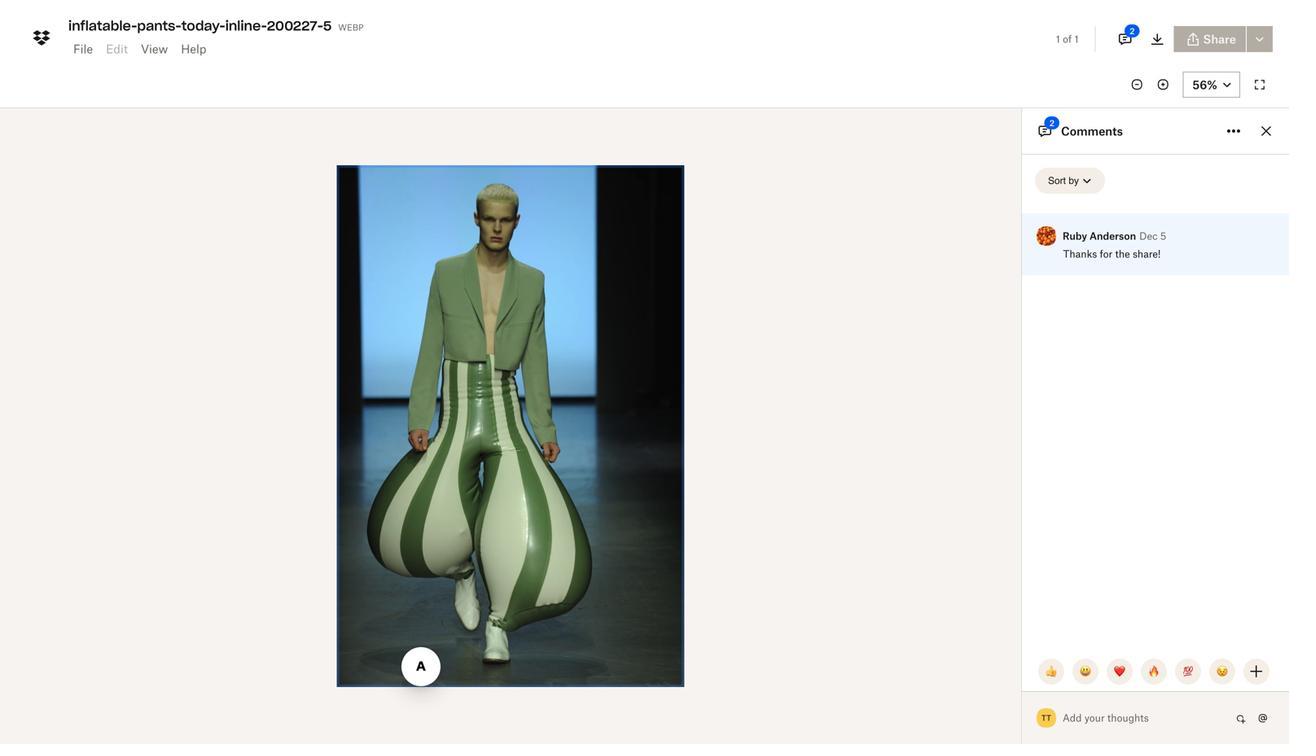 Task type: describe. For each thing, give the bounding box(es) containing it.
dropbox image
[[29, 25, 55, 51]]

add
[[1063, 712, 1082, 724]]

thanks
[[1063, 248, 1097, 260]]

best
[[200, 9, 223, 23]]

work
[[353, 9, 380, 23]]

close right sidebar image
[[1257, 121, 1276, 141]]

❤️
[[1114, 665, 1126, 678]]

and
[[330, 9, 350, 23]]

5 inside ruby anderson dec 5 thanks for the share!
[[1160, 230, 1166, 242]]

❤️ button
[[1107, 659, 1133, 685]]

your for thoughts
[[1085, 712, 1105, 724]]

view button
[[134, 36, 174, 62]]

add your thoughts
[[1063, 712, 1149, 724]]

upgrade your dropbox for the best way to store, share and work from anywhere.
[[36, 9, 467, 23]]

help
[[181, 42, 206, 56]]

💯
[[1183, 665, 1194, 678]]

file button
[[67, 36, 99, 62]]

for inside alert
[[161, 9, 176, 23]]

1 vertical spatial 2
[[1050, 118, 1055, 128]]

🔥
[[1148, 665, 1160, 678]]

1 1 from the left
[[1056, 33, 1060, 45]]

anywhere.
[[412, 9, 467, 23]]

from
[[383, 9, 409, 23]]

👍
[[1046, 665, 1057, 678]]

2 inside dropdown button
[[1130, 26, 1135, 36]]

for inside ruby anderson dec 5 thanks for the share!
[[1100, 248, 1113, 260]]

pants-
[[137, 18, 181, 34]]

inflatable-
[[68, 18, 137, 34]]

webp
[[338, 19, 364, 33]]

help button
[[174, 36, 213, 62]]

ruby anderson dec 5 thanks for the share!
[[1063, 230, 1166, 260]]

dec
[[1139, 230, 1158, 242]]

200227-
[[267, 18, 323, 34]]

😣
[[1217, 665, 1228, 678]]

your for dropbox
[[86, 9, 109, 23]]

inflatable-pants-today-inline-200227-5 webp
[[68, 18, 364, 34]]

view
[[141, 42, 168, 56]]

way
[[226, 9, 248, 23]]

share
[[297, 9, 327, 23]]

👍 button
[[1038, 659, 1064, 685]]

by
[[1069, 175, 1079, 186]]

share!
[[1133, 248, 1161, 260]]

the inside ruby anderson dec 5 thanks for the share!
[[1115, 248, 1130, 260]]

anderson
[[1090, 230, 1136, 242]]



Task type: vqa. For each thing, say whether or not it's contained in the screenshot.
Deleted by Text Box
no



Task type: locate. For each thing, give the bounding box(es) containing it.
thoughts
[[1108, 712, 1149, 724]]

1 horizontal spatial the
[[1115, 248, 1130, 260]]

inline-
[[225, 18, 267, 34]]

56%
[[1193, 78, 1218, 92]]

😃 button
[[1073, 659, 1099, 685]]

0 vertical spatial for
[[161, 9, 176, 23]]

sort
[[1048, 175, 1066, 186]]

your inside upgrade your dropbox for the best way to store, share and work from anywhere. alert
[[86, 9, 109, 23]]

ruby
[[1063, 230, 1087, 242]]

2 left comments
[[1050, 118, 1055, 128]]

dropbox
[[112, 9, 158, 23]]

today-
[[181, 18, 225, 34]]

for
[[161, 9, 176, 23], [1100, 248, 1113, 260]]

5 left webp
[[323, 18, 332, 34]]

sort by button
[[1035, 168, 1105, 194]]

0 horizontal spatial the
[[179, 9, 197, 23]]

store,
[[265, 9, 294, 23]]

0 horizontal spatial 1
[[1056, 33, 1060, 45]]

to
[[251, 9, 262, 23]]

2 button
[[1109, 23, 1141, 55]]

0 horizontal spatial 5
[[323, 18, 332, 34]]

upgrade your dropbox for the best way to store, share and work from anywhere. alert
[[0, 0, 1289, 33]]

2 right of
[[1130, 26, 1135, 36]]

Add your thoughts text field
[[1063, 705, 1231, 731]]

for right dropbox
[[161, 9, 176, 23]]

5
[[323, 18, 332, 34], [1160, 230, 1166, 242]]

0 vertical spatial 2
[[1130, 26, 1135, 36]]

0 horizontal spatial your
[[86, 9, 109, 23]]

1 left of
[[1056, 33, 1060, 45]]

your
[[86, 9, 109, 23], [1085, 712, 1105, 724]]

5 right dec
[[1160, 230, 1166, 242]]

🔥 button
[[1141, 659, 1167, 685]]

the
[[179, 9, 197, 23], [1115, 248, 1130, 260]]

your up file
[[86, 9, 109, 23]]

1 horizontal spatial your
[[1085, 712, 1105, 724]]

1 right of
[[1075, 33, 1079, 45]]

1 vertical spatial the
[[1115, 248, 1130, 260]]

56% button
[[1183, 72, 1240, 98]]

ruby anderson image
[[1037, 226, 1056, 246]]

for down anderson at the top right of page
[[1100, 248, 1113, 260]]

1 horizontal spatial 1
[[1075, 33, 1079, 45]]

of
[[1063, 33, 1072, 45]]

😃
[[1080, 665, 1091, 678]]

2
[[1130, 26, 1135, 36], [1050, 118, 1055, 128]]

0 horizontal spatial for
[[161, 9, 176, 23]]

💯 button
[[1175, 659, 1201, 685]]

the left best
[[179, 9, 197, 23]]

upgrade
[[36, 9, 83, 23]]

1 vertical spatial 5
[[1160, 230, 1166, 242]]

0 vertical spatial your
[[86, 9, 109, 23]]

1 horizontal spatial 5
[[1160, 230, 1166, 242]]

file
[[73, 42, 93, 56]]

1 vertical spatial for
[[1100, 248, 1113, 260]]

😣 button
[[1209, 659, 1235, 685]]

0 vertical spatial the
[[179, 9, 197, 23]]

2 1 from the left
[[1075, 33, 1079, 45]]

0 horizontal spatial 2
[[1050, 118, 1055, 128]]

1
[[1056, 33, 1060, 45], [1075, 33, 1079, 45]]

1 of 1
[[1056, 33, 1079, 45]]

1 horizontal spatial 2
[[1130, 26, 1135, 36]]

1 vertical spatial your
[[1085, 712, 1105, 724]]

1 horizontal spatial for
[[1100, 248, 1113, 260]]

0 vertical spatial 5
[[323, 18, 332, 34]]

add your thoughts image
[[1063, 709, 1218, 727]]

tt
[[1042, 713, 1051, 723]]

the inside upgrade your dropbox for the best way to store, share and work from anywhere. alert
[[179, 9, 197, 23]]

your right add
[[1085, 712, 1105, 724]]

the down anderson at the top right of page
[[1115, 248, 1130, 260]]

comments
[[1061, 124, 1123, 138]]

sort by
[[1048, 175, 1079, 186]]



